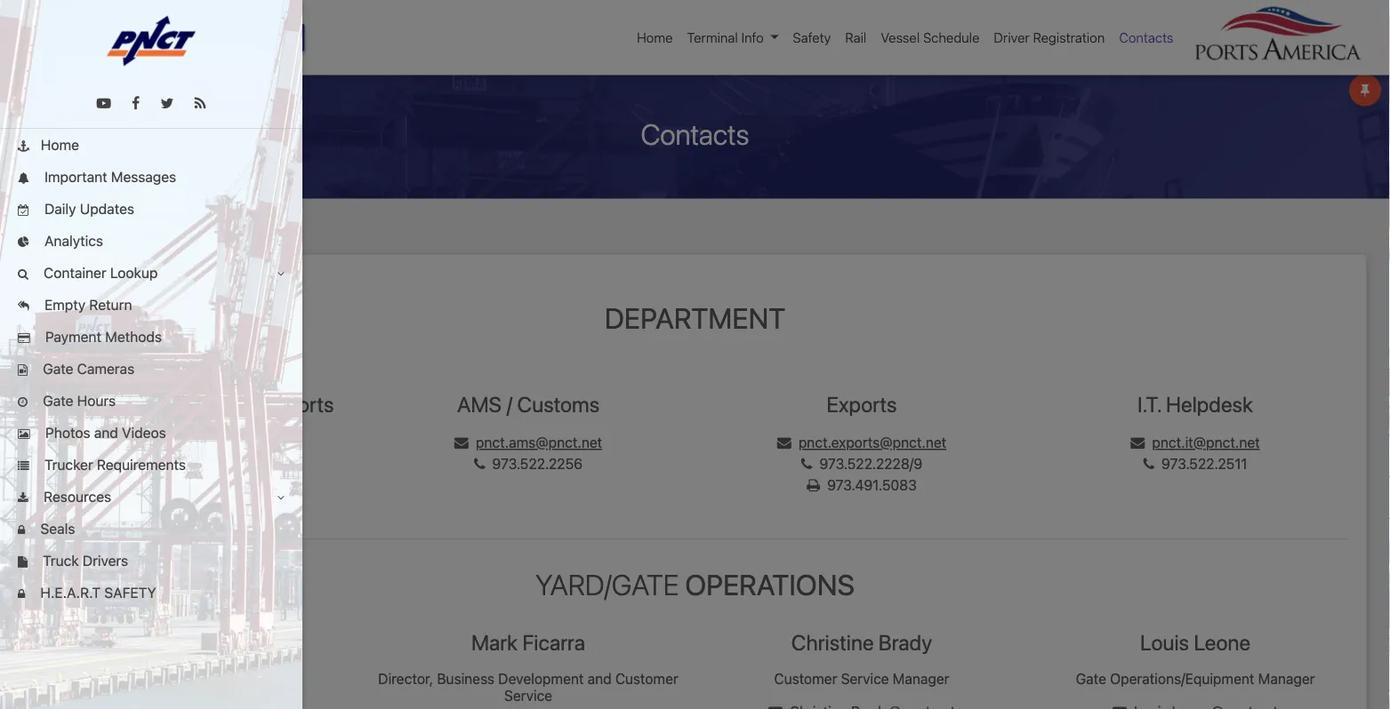 Task type: locate. For each thing, give the bounding box(es) containing it.
envelope image up "trucker requirements"
[[97, 436, 111, 450]]

1 manager from the left
[[893, 671, 950, 688]]

important messages
[[41, 169, 176, 185]]

0 vertical spatial home link
[[630, 20, 680, 55]]

2 vertical spatial home
[[38, 225, 76, 242]]

and
[[224, 392, 259, 417], [94, 425, 118, 442], [219, 671, 243, 688], [588, 671, 612, 688]]

envelope image inside pnct.exports@pnct.net link
[[777, 436, 792, 450]]

contacts
[[1119, 30, 1174, 45], [641, 117, 749, 151], [94, 225, 153, 242]]

envelope image inside pnct.it@pnct.net "link"
[[1131, 436, 1145, 450]]

service down development
[[504, 688, 552, 705]]

lookup
[[110, 265, 158, 282]]

yard
[[186, 671, 215, 688]]

calendar check o image
[[18, 205, 29, 216]]

container lookup
[[40, 265, 158, 282]]

h.e.a.r.t safety link
[[0, 577, 302, 609]]

0 vertical spatial service
[[151, 392, 219, 417]]

customer service and imports
[[56, 392, 334, 417]]

methods
[[105, 329, 162, 346]]

phone image inside 973.522.2511 link
[[1144, 458, 1155, 472]]

envelope image
[[454, 436, 469, 450], [777, 436, 792, 450], [97, 706, 111, 710], [769, 706, 783, 710], [1113, 706, 1127, 710]]

0 vertical spatial contacts
[[1119, 30, 1174, 45]]

1 print image from the left
[[139, 479, 152, 493]]

phone image
[[474, 458, 485, 472], [801, 458, 813, 472], [1144, 458, 1155, 472]]

1 horizontal spatial contacts
[[641, 117, 749, 151]]

1 horizontal spatial phone image
[[801, 458, 813, 472]]

and right development
[[588, 671, 612, 688]]

i.t. helpdesk
[[1138, 392, 1254, 417]]

photos
[[45, 425, 90, 442]]

print image down 973.522.2228/9 link
[[807, 479, 820, 493]]

print image for customer service and imports
[[139, 479, 152, 493]]

envelope image down i.t.
[[1131, 436, 1145, 450]]

louis leone
[[1140, 631, 1251, 656]]

2 vertical spatial service
[[504, 688, 552, 705]]

customs
[[517, 392, 600, 417]]

rail
[[845, 30, 867, 45]]

lock image
[[18, 589, 25, 601]]

1 horizontal spatial envelope image
[[1131, 436, 1145, 450]]

pie chart image
[[18, 237, 29, 248]]

1 vertical spatial angle down image
[[277, 493, 285, 504]]

1 horizontal spatial service
[[504, 688, 552, 705]]

service inside director, business development and  customer service
[[504, 688, 552, 705]]

credit card image
[[18, 333, 30, 345]]

3 phone image from the left
[[1144, 458, 1155, 472]]

0 horizontal spatial contacts
[[94, 225, 153, 242]]

print image down requirements
[[139, 479, 152, 493]]

1 vertical spatial contacts
[[641, 117, 749, 151]]

envelope image inside pnct.ams@pnct.net "link"
[[454, 436, 469, 450]]

mark ficarra
[[472, 631, 585, 656]]

container lookup link
[[0, 257, 302, 289]]

payment methods
[[42, 329, 162, 346]]

gate inside gate hours link
[[43, 393, 73, 410]]

gate for gate cameras
[[43, 361, 73, 378]]

1 horizontal spatial print image
[[807, 479, 820, 493]]

1 angle down image from the top
[[277, 269, 285, 280]]

drivers
[[83, 553, 128, 570]]

0 horizontal spatial manager
[[893, 671, 950, 688]]

home link for "safety" link
[[630, 20, 680, 55]]

2 print image from the left
[[807, 479, 820, 493]]

yard/gate operations
[[536, 568, 855, 602]]

facebook image
[[132, 97, 140, 111]]

0 horizontal spatial envelope image
[[97, 436, 111, 450]]

2 horizontal spatial service
[[841, 671, 889, 688]]

james jacobsen
[[118, 631, 272, 656]]

pnct.exports@pnct.net
[[799, 434, 947, 451]]

2 horizontal spatial contacts
[[1119, 30, 1174, 45]]

envelope image inside the customerservice@pnct.net link
[[97, 436, 111, 450]]

2 vertical spatial contacts
[[94, 225, 153, 242]]

phone image for ams / customs
[[474, 458, 485, 472]]

2 vertical spatial home link
[[38, 225, 76, 242]]

phone image for i.t. helpdesk
[[1144, 458, 1155, 472]]

business
[[437, 671, 495, 688]]

clock o image
[[18, 397, 28, 409]]

home link
[[630, 20, 680, 55], [0, 129, 302, 161], [38, 225, 76, 242]]

0 horizontal spatial print image
[[139, 479, 152, 493]]

1 vertical spatial home link
[[0, 129, 302, 161]]

service up the customerservice@pnct.net link
[[151, 392, 219, 417]]

2 manager from the left
[[1259, 671, 1315, 688]]

youtube play image
[[97, 97, 111, 111]]

cameras
[[77, 361, 134, 378]]

phone image down pnct.exports@pnct.net link
[[801, 458, 813, 472]]

0 horizontal spatial phone image
[[474, 458, 485, 472]]

phone image
[[140, 458, 152, 472]]

2 angle down image from the top
[[277, 493, 285, 504]]

gate cameras link
[[0, 353, 302, 385]]

director � yard and gate
[[112, 671, 277, 688]]

download image
[[18, 493, 28, 505]]

envelope image
[[97, 436, 111, 450], [1131, 436, 1145, 450]]

rail link
[[838, 20, 874, 55]]

gate hours
[[39, 393, 116, 410]]

973.522.2511 link
[[1144, 456, 1248, 473]]

file image
[[18, 557, 28, 569]]

operations/equipment
[[1110, 671, 1255, 688]]

james
[[118, 631, 178, 656]]

angle down image inside container lookup link
[[277, 269, 285, 280]]

resources link
[[0, 481, 302, 513]]

service for and
[[151, 392, 219, 417]]

customer inside director, business development and  customer service
[[615, 671, 679, 688]]

2 horizontal spatial phone image
[[1144, 458, 1155, 472]]

phone image inside 973.522.2256 link
[[474, 458, 485, 472]]

christine
[[792, 631, 874, 656]]

anchor image
[[18, 141, 29, 152]]

gate for gate operations/equipment manager
[[1076, 671, 1107, 688]]

daily updates link
[[0, 193, 302, 225]]

2 envelope image from the left
[[1131, 436, 1145, 450]]

messages
[[111, 169, 176, 185]]

2 horizontal spatial customer
[[774, 671, 837, 688]]

angle down image
[[277, 269, 285, 280], [277, 493, 285, 504]]

envelope image for christine brady
[[769, 706, 783, 710]]

vessel
[[881, 30, 920, 45]]

gate
[[43, 361, 73, 378], [43, 393, 73, 410], [247, 671, 277, 688], [1076, 671, 1107, 688]]

h.e.a.r.t safety
[[37, 585, 156, 602]]

973.465.8826
[[159, 477, 251, 494]]

search image
[[18, 269, 28, 281]]

analytics link
[[0, 225, 302, 257]]

home
[[637, 30, 673, 45], [41, 137, 79, 153], [38, 225, 76, 242]]

0 horizontal spatial customer
[[56, 392, 146, 417]]

jacobsen
[[183, 631, 272, 656]]

registration
[[1033, 30, 1105, 45]]

videos
[[122, 425, 166, 442]]

angle down image for container lookup
[[277, 269, 285, 280]]

customer
[[56, 392, 146, 417], [615, 671, 679, 688], [774, 671, 837, 688]]

2 phone image from the left
[[801, 458, 813, 472]]

empty return link
[[0, 289, 302, 321]]

yard/gate
[[536, 568, 679, 602]]

trucker requirements
[[41, 457, 186, 474]]

driver registration link
[[987, 20, 1112, 55]]

phone image down pnct.ams@pnct.net "link"
[[474, 458, 485, 472]]

phone image down pnct.it@pnct.net "link"
[[1144, 458, 1155, 472]]

quick
[[18, 30, 53, 45]]

service down christine brady
[[841, 671, 889, 688]]

phone image inside 973.522.2228/9 link
[[801, 458, 813, 472]]

1 phone image from the left
[[474, 458, 485, 472]]

lock image
[[18, 525, 25, 537]]

vessel schedule
[[881, 30, 980, 45]]

0 horizontal spatial service
[[151, 392, 219, 417]]

print image
[[139, 479, 152, 493], [807, 479, 820, 493]]

gate inside 'gate cameras' link
[[43, 361, 73, 378]]

0 vertical spatial angle down image
[[277, 269, 285, 280]]

container
[[44, 265, 106, 282]]

exports
[[827, 392, 897, 417]]

1 vertical spatial service
[[841, 671, 889, 688]]

important
[[44, 169, 107, 185]]

empty
[[44, 297, 86, 314]]

1 envelope image from the left
[[97, 436, 111, 450]]

angle down image inside "resources" link
[[277, 493, 285, 504]]

1 horizontal spatial customer
[[615, 671, 679, 688]]

service
[[151, 392, 219, 417], [841, 671, 889, 688], [504, 688, 552, 705]]

updates
[[80, 201, 134, 218]]

1 horizontal spatial manager
[[1259, 671, 1315, 688]]



Task type: describe. For each thing, give the bounding box(es) containing it.
director, business development and  customer service
[[378, 671, 679, 705]]

973.522.2256
[[492, 456, 583, 473]]

payment methods link
[[0, 321, 302, 353]]

file movie o image
[[18, 365, 28, 377]]

rss image
[[195, 97, 206, 111]]

pnct.it@pnct.net
[[1152, 434, 1260, 451]]

seals
[[37, 521, 75, 538]]

i.t.
[[1138, 392, 1162, 417]]

manager for louis leone
[[1259, 671, 1315, 688]]

payment
[[45, 329, 101, 346]]

customerservice@pnct.net link
[[97, 434, 292, 451]]

973.491.5083
[[827, 477, 917, 494]]

truck drivers link
[[0, 545, 302, 577]]

photo image
[[18, 429, 30, 441]]

development
[[498, 671, 584, 688]]

imports
[[264, 392, 334, 417]]

pnct.exports@pnct.net link
[[777, 434, 947, 451]]

and inside director, business development and  customer service
[[588, 671, 612, 688]]

pnct.it@pnct.net link
[[1131, 434, 1260, 451]]

/
[[507, 392, 513, 417]]

helpdesk
[[1166, 392, 1254, 417]]

christine brady
[[792, 631, 933, 656]]

mark
[[472, 631, 518, 656]]

resources
[[40, 489, 111, 506]]

and up customerservice@pnct.net
[[224, 392, 259, 417]]

gate for gate hours
[[43, 393, 73, 410]]

photos and videos link
[[0, 417, 302, 449]]

service for manager
[[841, 671, 889, 688]]

973.522.2228/9
[[820, 456, 923, 473]]

customer for customer service and imports
[[56, 392, 146, 417]]

973.522.2239
[[159, 456, 249, 473]]

department
[[605, 301, 786, 335]]

envelope image for james jacobsen
[[97, 706, 111, 710]]

quick links
[[18, 30, 88, 45]]

return
[[89, 297, 132, 314]]

safety
[[793, 30, 831, 45]]

truck drivers
[[39, 553, 128, 570]]

safety
[[104, 585, 156, 602]]

quick links link
[[18, 28, 99, 48]]

hours
[[77, 393, 116, 410]]

973.522.2228/9 link
[[801, 456, 923, 473]]

list image
[[18, 461, 29, 473]]

angle down image for resources
[[277, 493, 285, 504]]

home link for 'daily updates' link
[[0, 129, 302, 161]]

daily
[[44, 201, 76, 218]]

print image for exports
[[807, 479, 820, 493]]

leone
[[1194, 631, 1251, 656]]

analytics
[[41, 233, 103, 250]]

trucker requirements link
[[0, 449, 302, 481]]

customer service manager
[[774, 671, 950, 688]]

director,
[[378, 671, 433, 688]]

customerservice@pnct.net
[[119, 434, 292, 451]]

truck
[[43, 553, 79, 570]]

important messages link
[[0, 161, 302, 193]]

bell image
[[18, 173, 29, 184]]

and right yard
[[219, 671, 243, 688]]

pnct.ams@pnct.net
[[476, 434, 602, 451]]

1 vertical spatial home
[[41, 137, 79, 153]]

phone image for exports
[[801, 458, 813, 472]]

daily updates
[[41, 201, 134, 218]]

twitter image
[[161, 97, 174, 111]]

schedule
[[923, 30, 980, 45]]

envelope image for i.t.
[[1131, 436, 1145, 450]]

louis
[[1140, 631, 1190, 656]]

and up "trucker requirements"
[[94, 425, 118, 442]]

requirements
[[97, 457, 186, 474]]

trucker
[[44, 457, 93, 474]]

manager for christine brady
[[893, 671, 950, 688]]

driver
[[994, 30, 1030, 45]]

973.522.2511
[[1162, 456, 1248, 473]]

director
[[112, 671, 164, 688]]

driver registration
[[994, 30, 1105, 45]]

contacts link
[[1112, 20, 1181, 55]]

vessel schedule link
[[874, 20, 987, 55]]

gate cameras
[[39, 361, 134, 378]]

customer for customer service manager
[[774, 671, 837, 688]]

operations
[[685, 568, 855, 602]]

empty return
[[41, 297, 132, 314]]

seals link
[[0, 513, 302, 545]]

gate hours link
[[0, 385, 302, 417]]

ams / customs
[[457, 392, 600, 417]]

links
[[56, 30, 88, 45]]

gate operations/equipment manager
[[1076, 671, 1315, 688]]

973.522.2239 link
[[140, 456, 249, 473]]

envelope image for louis leone
[[1113, 706, 1127, 710]]

ficarra
[[523, 631, 585, 656]]

safety link
[[786, 20, 838, 55]]

photos and videos
[[42, 425, 166, 442]]

ams
[[457, 392, 502, 417]]

0 vertical spatial home
[[637, 30, 673, 45]]

reply all image
[[18, 301, 29, 313]]

envelope image for customer
[[97, 436, 111, 450]]



Task type: vqa. For each thing, say whether or not it's contained in the screenshot.
the Exports at the bottom right of the page
yes



